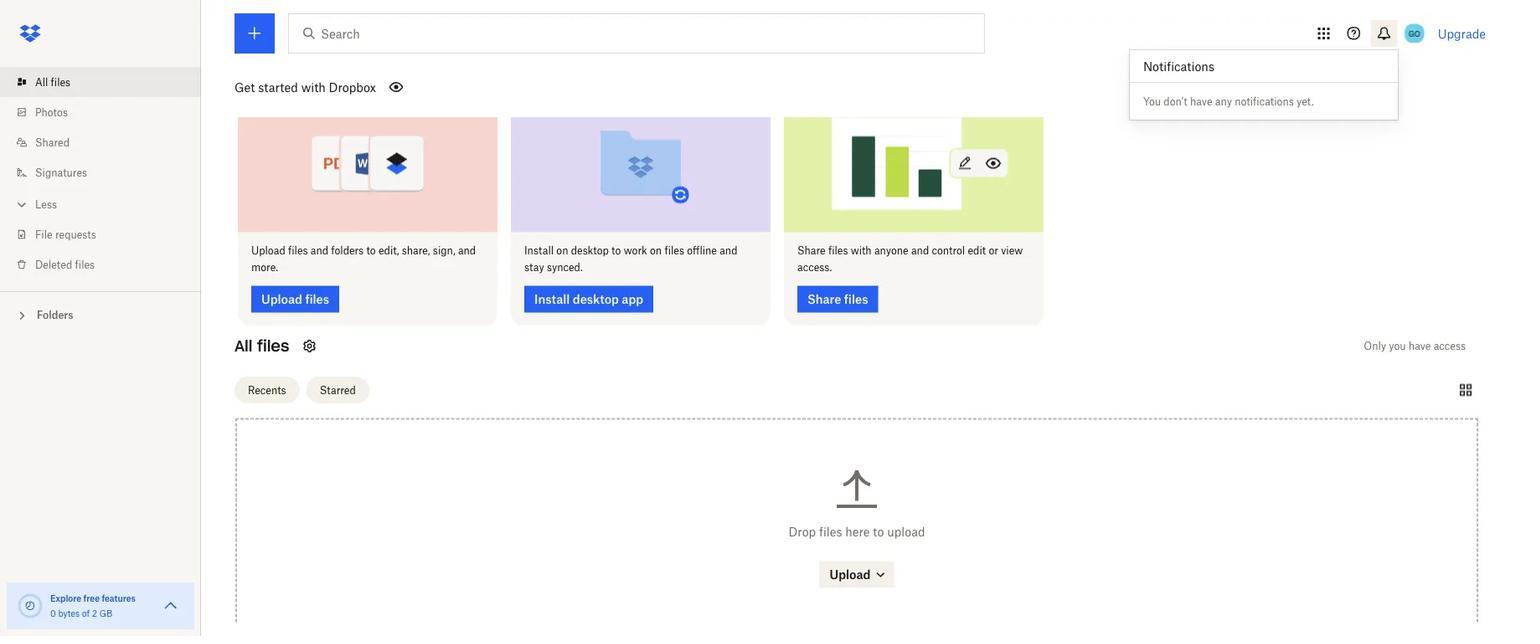 Task type: locate. For each thing, give the bounding box(es) containing it.
1 horizontal spatial to
[[612, 245, 621, 258]]

1 vertical spatial all files
[[235, 337, 289, 357]]

shared link
[[13, 127, 201, 158]]

1 vertical spatial all
[[235, 337, 253, 357]]

you
[[1390, 341, 1407, 353]]

any
[[1216, 95, 1233, 108]]

1 vertical spatial with
[[851, 245, 872, 258]]

edit
[[968, 245, 987, 258]]

0 vertical spatial with
[[301, 80, 326, 94]]

and left folders
[[311, 245, 329, 258]]

with right started
[[301, 80, 326, 94]]

0
[[50, 609, 56, 619]]

0 horizontal spatial have
[[1191, 95, 1213, 108]]

all files
[[35, 76, 71, 88], [235, 337, 289, 357]]

2 and from the left
[[458, 245, 476, 258]]

to inside upload files and folders to edit, share, sign, and more.
[[367, 245, 376, 258]]

all up the photos on the top left of the page
[[35, 76, 48, 88]]

0 horizontal spatial to
[[367, 245, 376, 258]]

deleted files
[[35, 259, 95, 271]]

0 vertical spatial all files
[[35, 76, 71, 88]]

upload
[[251, 245, 286, 258]]

list
[[0, 57, 201, 292]]

files up recents
[[257, 337, 289, 357]]

free
[[83, 594, 100, 604]]

have right you
[[1409, 341, 1432, 353]]

have left 'any'
[[1191, 95, 1213, 108]]

requests
[[55, 228, 96, 241]]

and right sign,
[[458, 245, 476, 258]]

dropbox
[[329, 80, 376, 94]]

with inside share files with anyone and control edit or view access.
[[851, 245, 872, 258]]

you
[[1144, 95, 1162, 108]]

1 vertical spatial have
[[1409, 341, 1432, 353]]

have
[[1191, 95, 1213, 108], [1409, 341, 1432, 353]]

starred button
[[306, 378, 369, 404]]

1 horizontal spatial with
[[851, 245, 872, 258]]

all
[[35, 76, 48, 88], [235, 337, 253, 357]]

1 on from the left
[[557, 245, 569, 258]]

all up recents button
[[235, 337, 253, 357]]

shared
[[35, 136, 70, 149]]

2 horizontal spatial to
[[873, 526, 884, 540]]

to left the work
[[612, 245, 621, 258]]

with
[[301, 80, 326, 94], [851, 245, 872, 258]]

to left edit,
[[367, 245, 376, 258]]

files up the photos on the top left of the page
[[51, 76, 71, 88]]

with left anyone
[[851, 245, 872, 258]]

0 horizontal spatial all
[[35, 76, 48, 88]]

1 horizontal spatial have
[[1409, 341, 1432, 353]]

synced.
[[547, 262, 583, 274]]

notifications
[[1144, 59, 1215, 73]]

all files up the photos on the top left of the page
[[35, 76, 71, 88]]

files
[[51, 76, 71, 88], [288, 245, 308, 258], [665, 245, 685, 258], [829, 245, 848, 258], [75, 259, 95, 271], [257, 337, 289, 357], [820, 526, 843, 540]]

0 horizontal spatial with
[[301, 80, 326, 94]]

get started with dropbox
[[235, 80, 376, 94]]

sign,
[[433, 245, 456, 258]]

and right offline
[[720, 245, 738, 258]]

and left the control
[[912, 245, 930, 258]]

to for drop files here to upload
[[873, 526, 884, 540]]

control
[[932, 245, 966, 258]]

4 and from the left
[[912, 245, 930, 258]]

on
[[557, 245, 569, 258], [650, 245, 662, 258]]

and inside share files with anyone and control edit or view access.
[[912, 245, 930, 258]]

install
[[525, 245, 554, 258]]

photos link
[[13, 97, 201, 127]]

1 horizontal spatial on
[[650, 245, 662, 258]]

starred
[[320, 385, 356, 397]]

get
[[235, 80, 255, 94]]

work
[[624, 245, 648, 258]]

only you have access
[[1365, 341, 1467, 353]]

don't
[[1164, 95, 1188, 108]]

with for files
[[851, 245, 872, 258]]

stay
[[525, 262, 544, 274]]

0 vertical spatial have
[[1191, 95, 1213, 108]]

explore free features 0 bytes of 2 gb
[[50, 594, 136, 619]]

to
[[367, 245, 376, 258], [612, 245, 621, 258], [873, 526, 884, 540]]

0 horizontal spatial all files
[[35, 76, 71, 88]]

files inside upload files and folders to edit, share, sign, and more.
[[288, 245, 308, 258]]

and
[[311, 245, 329, 258], [458, 245, 476, 258], [720, 245, 738, 258], [912, 245, 930, 258]]

0 horizontal spatial on
[[557, 245, 569, 258]]

share
[[798, 245, 826, 258]]

0 vertical spatial all
[[35, 76, 48, 88]]

3 and from the left
[[720, 245, 738, 258]]

folders
[[331, 245, 364, 258]]

to for install on desktop to work on files offline and stay synced.
[[612, 245, 621, 258]]

all files up recents button
[[235, 337, 289, 357]]

files right deleted
[[75, 259, 95, 271]]

folders
[[37, 309, 73, 322]]

on right the work
[[650, 245, 662, 258]]

files left offline
[[665, 245, 685, 258]]

1 and from the left
[[311, 245, 329, 258]]

on up synced.
[[557, 245, 569, 258]]

files inside list item
[[51, 76, 71, 88]]

files right share on the right top of the page
[[829, 245, 848, 258]]

to right here
[[873, 526, 884, 540]]

features
[[102, 594, 136, 604]]

to inside install on desktop to work on files offline and stay synced.
[[612, 245, 621, 258]]

install on desktop to work on files offline and stay synced.
[[525, 245, 738, 274]]

upload files and folders to edit, share, sign, and more.
[[251, 245, 476, 274]]

of
[[82, 609, 90, 619]]

explore
[[50, 594, 81, 604]]

share files with anyone and control edit or view access.
[[798, 245, 1023, 274]]

files right upload
[[288, 245, 308, 258]]

started
[[258, 80, 298, 94]]

with for started
[[301, 80, 326, 94]]

dropbox image
[[13, 17, 47, 50]]

anyone
[[875, 245, 909, 258]]



Task type: describe. For each thing, give the bounding box(es) containing it.
upload
[[888, 526, 926, 540]]

file requests
[[35, 228, 96, 241]]

and inside install on desktop to work on files offline and stay synced.
[[720, 245, 738, 258]]

bytes
[[58, 609, 80, 619]]

files inside install on desktop to work on files offline and stay synced.
[[665, 245, 685, 258]]

list containing all files
[[0, 57, 201, 292]]

deleted files link
[[13, 250, 201, 280]]

access
[[1434, 341, 1467, 353]]

all files list item
[[0, 67, 201, 97]]

offline
[[687, 245, 717, 258]]

files left here
[[820, 526, 843, 540]]

drop
[[789, 526, 816, 540]]

view
[[1002, 245, 1023, 258]]

access.
[[798, 262, 832, 274]]

more.
[[251, 262, 278, 274]]

notifications
[[1235, 95, 1295, 108]]

edit,
[[379, 245, 399, 258]]

files inside share files with anyone and control edit or view access.
[[829, 245, 848, 258]]

only
[[1365, 341, 1387, 353]]

2
[[92, 609, 97, 619]]

drop files here to upload
[[789, 526, 926, 540]]

desktop
[[571, 245, 609, 258]]

all files link
[[13, 67, 201, 97]]

1 horizontal spatial all files
[[235, 337, 289, 357]]

photos
[[35, 106, 68, 119]]

signatures
[[35, 166, 87, 179]]

recents button
[[235, 378, 300, 404]]

quota usage element
[[17, 593, 44, 620]]

recents
[[248, 385, 286, 397]]

share,
[[402, 245, 430, 258]]

2 on from the left
[[650, 245, 662, 258]]

signatures link
[[13, 158, 201, 188]]

have for don't
[[1191, 95, 1213, 108]]

have for you
[[1409, 341, 1432, 353]]

less image
[[13, 197, 30, 213]]

or
[[989, 245, 999, 258]]

here
[[846, 526, 870, 540]]

1 horizontal spatial all
[[235, 337, 253, 357]]

file requests link
[[13, 220, 201, 250]]

upgrade
[[1439, 26, 1487, 41]]

gb
[[99, 609, 112, 619]]

less
[[35, 198, 57, 211]]

all files inside list item
[[35, 76, 71, 88]]

yet.
[[1297, 95, 1315, 108]]

upgrade link
[[1439, 26, 1487, 41]]

deleted
[[35, 259, 72, 271]]

you don't have any notifications yet.
[[1144, 95, 1315, 108]]

all inside list item
[[35, 76, 48, 88]]

folders button
[[0, 303, 201, 327]]

file
[[35, 228, 52, 241]]



Task type: vqa. For each thing, say whether or not it's contained in the screenshot.
1st PM from the bottom of the table containing Saved in
no



